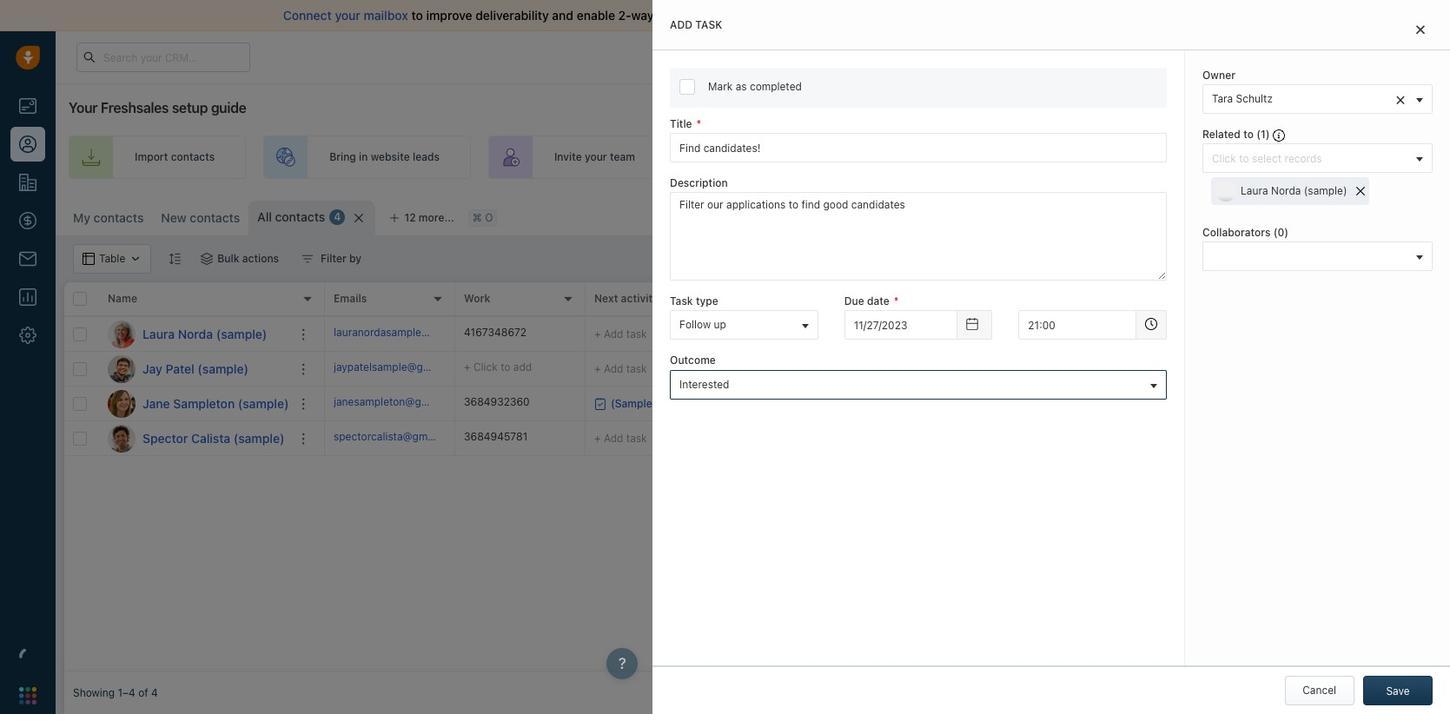 Task type: describe. For each thing, give the bounding box(es) containing it.
showing
[[73, 687, 115, 700]]

due
[[845, 295, 865, 308]]

press space to select this row. row containing jay patel (sample)
[[64, 352, 325, 387]]

sync
[[657, 8, 684, 23]]

add for 50
[[905, 397, 923, 410]]

cancel
[[1303, 684, 1337, 697]]

and
[[552, 8, 574, 23]]

interested button
[[670, 370, 1167, 399]]

×
[[1396, 89, 1406, 109]]

follow up
[[680, 319, 727, 332]]

set up your sales pipeline link
[[1153, 136, 1379, 179]]

jay patel (sample) link
[[143, 360, 249, 378]]

setup
[[172, 100, 208, 116]]

bring in website leads
[[330, 151, 440, 164]]

task for 4167348672
[[627, 327, 647, 340]]

schultz inside × tab panel
[[1237, 92, 1273, 105]]

import
[[135, 151, 168, 164]]

laura norda (sample) link
[[143, 326, 267, 343]]

invite
[[555, 151, 582, 164]]

calista
[[191, 431, 231, 445]]

route
[[750, 151, 779, 164]]

12
[[405, 211, 416, 224]]

0 horizontal spatial (
[[1257, 128, 1261, 141]]

click for 50
[[865, 397, 889, 410]]

qualified for 37
[[1135, 328, 1179, 341]]

add for 18
[[905, 362, 923, 375]]

1–4
[[118, 687, 135, 700]]

-- text field
[[845, 311, 958, 340]]

3 + add task from the top
[[595, 432, 647, 445]]

jay patel (sample)
[[143, 361, 249, 376]]

related
[[1203, 128, 1241, 141]]

press space to select this row. row containing 50
[[325, 387, 1442, 422]]

4167348672
[[464, 326, 527, 339]]

conversations.
[[736, 8, 820, 23]]

37
[[725, 326, 741, 342]]

mark as completed
[[709, 80, 802, 93]]

sampleton
[[173, 396, 235, 411]]

schultz for 18
[[1031, 362, 1067, 375]]

lauranordasample@gmail.com
[[334, 326, 481, 339]]

tara for 18
[[1007, 362, 1028, 375]]

1 horizontal spatial of
[[688, 8, 699, 23]]

all contacts link
[[257, 209, 325, 226]]

bulk
[[218, 252, 239, 265]]

1 horizontal spatial )
[[1285, 226, 1289, 239]]

× dialog
[[653, 0, 1451, 715]]

task inside × tab panel
[[696, 18, 723, 31]]

task
[[670, 295, 693, 308]]

related to ( 1 )
[[1203, 128, 1273, 141]]

trial
[[999, 51, 1017, 62]]

tara schultz for 18
[[1007, 362, 1067, 375]]

add for + click to add
[[604, 362, 624, 375]]

+ add task for 37
[[595, 327, 647, 340]]

1 sales from the left
[[1027, 151, 1053, 164]]

your for your trial ends in 21 days
[[975, 51, 996, 62]]

laura norda (sample) inside × tab panel
[[1241, 185, 1348, 198]]

follow
[[680, 319, 711, 332]]

to inside 'link'
[[812, 151, 822, 164]]

Title text field
[[670, 133, 1167, 163]]

schultz for 50
[[1031, 397, 1067, 410]]

route leads to your team
[[750, 151, 876, 164]]

collaborators ( 0 )
[[1203, 226, 1289, 239]]

4 inside all contacts 4
[[334, 211, 341, 224]]

add for 3684945781
[[604, 432, 624, 445]]

row group containing 37
[[325, 317, 1442, 456]]

container_wx8msf4aqz5i3rn1 image for filter by
[[302, 253, 314, 265]]

norda inside × tab panel
[[1272, 185, 1302, 198]]

add for 37
[[905, 328, 923, 341]]

leads inside 'link'
[[782, 151, 809, 164]]

task for 3684945781
[[627, 432, 647, 445]]

janesampleton@gmail.com 3684932360
[[334, 395, 530, 408]]

(sample) for spector calista (sample) link
[[234, 431, 285, 445]]

jaypatelsample@gmail.com link
[[334, 360, 467, 378]]

create sales sequence
[[990, 151, 1104, 164]]

your freshsales setup guide
[[69, 100, 246, 116]]

spectorcalista@gmail.com link
[[334, 429, 463, 448]]

invite your team
[[555, 151, 635, 164]]

contacts for import
[[171, 151, 215, 164]]

grid containing 37
[[64, 281, 1442, 673]]

deliverability
[[476, 8, 549, 23]]

import contacts link
[[69, 136, 246, 179]]

your right invite
[[585, 151, 607, 164]]

customize table button
[[1069, 201, 1189, 230]]

outcome
[[670, 354, 716, 367]]

filter by button
[[290, 244, 373, 274]]

connect your mailbox to improve deliverability and enable 2-way sync of email conversations.
[[283, 8, 820, 23]]

press space to select this row. row containing 18
[[325, 352, 1442, 387]]

improve
[[426, 8, 473, 23]]

actions
[[242, 252, 279, 265]]

bring
[[330, 151, 356, 164]]

new
[[161, 210, 187, 225]]

emails
[[334, 292, 367, 305]]

press space to select this row. row containing spectorcalista@gmail.com
[[325, 422, 1442, 456]]

freshworks switcher image
[[19, 687, 37, 705]]

set
[[1219, 151, 1236, 164]]

description
[[670, 177, 728, 190]]

way
[[632, 8, 654, 23]]

more...
[[419, 211, 454, 224]]

my contacts
[[73, 210, 144, 225]]

name
[[108, 292, 137, 305]]

due date
[[845, 295, 890, 308]]

tara schultz inside × tab panel
[[1213, 92, 1273, 105]]

my
[[73, 210, 90, 225]]

contacts for my
[[94, 210, 144, 225]]

container_wx8msf4aqz5i3rn1 image for tara schultz
[[990, 328, 1002, 340]]

sequence
[[1056, 151, 1104, 164]]

type
[[696, 295, 719, 308]]

mark
[[709, 80, 733, 93]]

customize
[[1097, 209, 1150, 222]]

close image
[[1417, 24, 1426, 35]]

spectorcalista@gmail.com 3684945781
[[334, 430, 528, 443]]



Task type: locate. For each thing, give the bounding box(es) containing it.
Search your CRM... text field
[[76, 43, 250, 72]]

task
[[696, 18, 723, 31], [627, 327, 647, 340], [627, 362, 647, 375], [627, 432, 647, 445]]

1 horizontal spatial 4
[[334, 211, 341, 224]]

(sample) inside × tab panel
[[1305, 185, 1348, 198]]

2 j image from the top
[[108, 390, 136, 418]]

1 leads from the left
[[413, 151, 440, 164]]

laura inside × tab panel
[[1241, 185, 1269, 198]]

your
[[975, 51, 996, 62], [69, 100, 98, 116]]

team
[[610, 151, 635, 164], [850, 151, 876, 164]]

to inside × tab panel
[[1244, 128, 1254, 141]]

None text field
[[1019, 311, 1137, 340]]

up for set
[[1239, 151, 1252, 164]]

email
[[702, 8, 733, 23]]

laura down set up your sales pipeline link
[[1241, 185, 1269, 198]]

schultz for 37
[[1031, 328, 1067, 341]]

lauranordasample@gmail.com link
[[334, 325, 481, 343]]

next activity
[[595, 292, 659, 305]]

(sample) for jay patel (sample) link
[[198, 361, 249, 376]]

none search field inside × tab panel
[[1208, 248, 1411, 266]]

row group containing laura norda (sample)
[[64, 317, 325, 456]]

21
[[1055, 51, 1065, 62]]

connect your mailbox link
[[283, 8, 412, 23]]

1 horizontal spatial (
[[1274, 226, 1278, 239]]

qualified up unqualified
[[1135, 328, 1179, 341]]

jaypatelsample@gmail.com
[[334, 361, 467, 374]]

spector calista (sample) link
[[143, 430, 285, 447]]

up for follow
[[714, 319, 727, 332]]

( right collaborators
[[1274, 226, 1278, 239]]

0 horizontal spatial 4
[[151, 687, 158, 700]]

1 horizontal spatial laura norda (sample)
[[1241, 185, 1348, 198]]

1 vertical spatial 4
[[151, 687, 158, 700]]

0 horizontal spatial laura
[[143, 326, 175, 341]]

tara for 37
[[1007, 328, 1028, 341]]

1 vertical spatial (
[[1274, 226, 1278, 239]]

1 horizontal spatial norda
[[1272, 185, 1302, 198]]

1 horizontal spatial in
[[1044, 51, 1052, 62]]

bulk actions
[[218, 252, 279, 265]]

bring in website leads link
[[264, 136, 471, 179]]

1 qualified from the top
[[1135, 328, 1179, 341]]

(sample) right calista on the left bottom of page
[[234, 431, 285, 445]]

0 horizontal spatial container_wx8msf4aqz5i3rn1 image
[[302, 253, 314, 265]]

4 up filter by
[[334, 211, 341, 224]]

interested
[[680, 378, 730, 391]]

add
[[670, 18, 693, 31], [604, 327, 624, 340], [604, 362, 624, 375], [604, 432, 624, 445]]

0 vertical spatial + click to add
[[855, 328, 923, 341]]

leads right website
[[413, 151, 440, 164]]

1 j image from the top
[[108, 355, 136, 383]]

1 horizontal spatial up
[[1239, 151, 1252, 164]]

1 vertical spatial laura
[[143, 326, 175, 341]]

(sample) right sampleton
[[238, 396, 289, 411]]

add for 4167348672
[[604, 327, 624, 340]]

None search field
[[1208, 248, 1411, 266]]

task for + click to add
[[627, 362, 647, 375]]

press space to select this row. row containing laura norda (sample)
[[64, 317, 325, 352]]

0 vertical spatial 4
[[334, 211, 341, 224]]

qualified for 50
[[1135, 397, 1179, 410]]

0 vertical spatial + add task
[[595, 327, 647, 340]]

press space to select this row. row containing spector calista (sample)
[[64, 422, 325, 456]]

name row
[[64, 283, 325, 317]]

1 vertical spatial + add task
[[595, 362, 647, 375]]

container_wx8msf4aqz5i3rn1 image inside bulk actions "button"
[[201, 253, 213, 265]]

sales right the create
[[1027, 151, 1053, 164]]

owner
[[1203, 69, 1236, 82]]

contacts for new
[[190, 210, 240, 225]]

0 vertical spatial your
[[975, 51, 996, 62]]

3684945781
[[464, 430, 528, 443]]

jay
[[143, 361, 162, 376]]

leads
[[413, 151, 440, 164], [782, 151, 809, 164]]

0
[[1278, 226, 1285, 239]]

contacts right all
[[275, 209, 325, 224]]

Click to select records search field
[[1208, 150, 1411, 168]]

)
[[1266, 128, 1270, 141], [1285, 226, 1289, 239]]

qualified down unqualified
[[1135, 397, 1179, 410]]

0 horizontal spatial leads
[[413, 151, 440, 164]]

up right set
[[1239, 151, 1252, 164]]

0 vertical spatial container_wx8msf4aqz5i3rn1 image
[[302, 253, 314, 265]]

laura up "jay"
[[143, 326, 175, 341]]

your left 'trial'
[[975, 51, 996, 62]]

2 + click to add from the top
[[855, 362, 923, 375]]

3 + click to add from the top
[[855, 397, 923, 410]]

× tab panel
[[653, 0, 1451, 715]]

contacts inside 'link'
[[171, 151, 215, 164]]

tags
[[855, 292, 879, 305]]

1 vertical spatial laura norda (sample)
[[143, 326, 267, 341]]

1 row group from the left
[[64, 317, 325, 456]]

j image for jay patel (sample)
[[108, 355, 136, 383]]

0 vertical spatial j image
[[108, 355, 136, 383]]

(sample) up jay patel (sample)
[[216, 326, 267, 341]]

1 + add task from the top
[[595, 327, 647, 340]]

new contacts
[[161, 210, 240, 225]]

my contacts button
[[64, 201, 152, 236], [73, 210, 144, 225]]

add inside × tab panel
[[670, 18, 693, 31]]

j image left "jay"
[[108, 355, 136, 383]]

janesampleton@gmail.com
[[334, 395, 465, 408]]

(sample) up jane sampleton (sample) at the left bottom
[[198, 361, 249, 376]]

website
[[371, 151, 410, 164]]

row group
[[64, 317, 325, 456], [325, 317, 1442, 456]]

0 vertical spatial (
[[1257, 128, 1261, 141]]

0 vertical spatial of
[[688, 8, 699, 23]]

your inside 'link'
[[825, 151, 847, 164]]

18
[[725, 361, 740, 376]]

up right follow
[[714, 319, 727, 332]]

team inside 'link'
[[850, 151, 876, 164]]

1 vertical spatial + click to add
[[855, 362, 923, 375]]

tara schultz for 50
[[1007, 397, 1067, 410]]

container_wx8msf4aqz5i3rn1 image
[[302, 253, 314, 265], [990, 328, 1002, 340]]

sales
[[1027, 151, 1053, 164], [1280, 151, 1306, 164]]

norda down set up your sales pipeline in the right of the page
[[1272, 185, 1302, 198]]

jane sampleton (sample)
[[143, 396, 289, 411]]

0 horizontal spatial )
[[1266, 128, 1270, 141]]

follow up button
[[670, 311, 819, 340]]

contacts for all
[[275, 209, 325, 224]]

1 vertical spatial of
[[138, 687, 148, 700]]

0 vertical spatial laura
[[1241, 185, 1269, 198]]

1 horizontal spatial laura
[[1241, 185, 1269, 198]]

0 vertical spatial in
[[1044, 51, 1052, 62]]

0 horizontal spatial your
[[69, 100, 98, 116]]

tara schultz
[[1213, 92, 1273, 105], [1007, 328, 1067, 341], [1007, 362, 1067, 375], [1007, 397, 1067, 410]]

50
[[725, 396, 742, 411]]

1 horizontal spatial sales
[[1280, 151, 1306, 164]]

in right bring
[[359, 151, 368, 164]]

o
[[485, 212, 493, 225]]

0 horizontal spatial up
[[714, 319, 727, 332]]

0 horizontal spatial of
[[138, 687, 148, 700]]

+
[[595, 327, 601, 340], [855, 328, 862, 341], [464, 361, 471, 374], [595, 362, 601, 375], [855, 362, 862, 375], [855, 397, 862, 410], [595, 432, 601, 445]]

next
[[595, 292, 618, 305]]

up inside button
[[714, 319, 727, 332]]

1 horizontal spatial your
[[975, 51, 996, 62]]

norda down name row
[[178, 326, 213, 341]]

⌘
[[473, 212, 482, 225]]

+ click to add for 18
[[855, 362, 923, 375]]

of right sync
[[688, 8, 699, 23]]

+ click to add for 50
[[855, 397, 923, 410]]

your for your freshsales setup guide
[[69, 100, 98, 116]]

(sample) for jane sampleton (sample) link
[[238, 396, 289, 411]]

task type
[[670, 295, 719, 308]]

2 sales from the left
[[1280, 151, 1306, 164]]

patel
[[166, 361, 194, 376]]

customize table
[[1097, 209, 1178, 222]]

j image
[[108, 355, 136, 383], [108, 390, 136, 418]]

leads right route
[[782, 151, 809, 164]]

your left mailbox
[[335, 8, 361, 23]]

j image for jane sampleton (sample)
[[108, 390, 136, 418]]

qualified
[[1135, 328, 1179, 341], [1135, 397, 1179, 410]]

save button
[[1364, 676, 1433, 706]]

activity
[[621, 292, 659, 305]]

1 vertical spatial up
[[714, 319, 727, 332]]

0 vertical spatial )
[[1266, 128, 1270, 141]]

1 vertical spatial qualified
[[1135, 397, 1179, 410]]

2 vertical spatial + add task
[[595, 432, 647, 445]]

1 vertical spatial )
[[1285, 226, 1289, 239]]

none text field inside × tab panel
[[1019, 311, 1137, 340]]

1 horizontal spatial leads
[[782, 151, 809, 164]]

) up set up your sales pipeline in the right of the page
[[1266, 128, 1270, 141]]

( up set up your sales pipeline in the right of the page
[[1257, 128, 1261, 141]]

contacts right my
[[94, 210, 144, 225]]

explore
[[1122, 50, 1160, 63]]

freshsales
[[101, 100, 169, 116]]

⌘ o
[[473, 212, 493, 225]]

laura norda (sample) down click to select records search field
[[1241, 185, 1348, 198]]

s image
[[108, 425, 136, 452]]

pipeline
[[1308, 151, 1348, 164]]

press space to select this row. row containing jane sampleton (sample)
[[64, 387, 325, 422]]

click for 18
[[865, 362, 889, 375]]

send email image
[[1279, 50, 1291, 65]]

+ add task for 18
[[595, 362, 647, 375]]

1 horizontal spatial container_wx8msf4aqz5i3rn1 image
[[990, 328, 1002, 340]]

click
[[865, 328, 889, 341], [474, 361, 498, 374], [865, 362, 889, 375], [865, 397, 889, 410]]

laura norda (sample) down name row
[[143, 326, 267, 341]]

tara for 50
[[1007, 397, 1028, 410]]

(sample) for laura norda (sample) link
[[216, 326, 267, 341]]

j image left jane
[[108, 390, 136, 418]]

1 vertical spatial j image
[[108, 390, 136, 418]]

2 leads from the left
[[782, 151, 809, 164]]

collaborators
[[1203, 226, 1271, 239]]

contacts right new on the left of page
[[190, 210, 240, 225]]

norda inside press space to select this row. row
[[178, 326, 213, 341]]

0 vertical spatial norda
[[1272, 185, 1302, 198]]

route leads to your team link
[[684, 136, 907, 179]]

completed
[[750, 80, 802, 93]]

unqualified
[[1135, 362, 1191, 375]]

jane sampleton (sample) link
[[143, 395, 289, 412]]

save
[[1387, 685, 1410, 698]]

laura inside press space to select this row. row
[[143, 326, 175, 341]]

1 + click to add from the top
[[855, 328, 923, 341]]

1 horizontal spatial team
[[850, 151, 876, 164]]

jaypatelsample@gmail.com + click to add
[[334, 361, 532, 374]]

filter
[[321, 252, 347, 265]]

1 vertical spatial your
[[69, 100, 98, 116]]

1 vertical spatial container_wx8msf4aqz5i3rn1 image
[[990, 328, 1002, 340]]

import contacts
[[135, 151, 215, 164]]

create sales sequence link
[[924, 136, 1136, 179]]

cell
[[1238, 317, 1368, 351], [1368, 317, 1442, 351], [1238, 352, 1368, 386], [1368, 352, 1442, 386], [1238, 387, 1368, 421], [1368, 387, 1442, 421], [716, 422, 847, 455], [847, 422, 977, 455], [977, 422, 1107, 455], [1238, 422, 1368, 455], [1368, 422, 1442, 455]]

in left 21
[[1044, 51, 1052, 62]]

2 vertical spatial + click to add
[[855, 397, 923, 410]]

4 right 1–4
[[151, 687, 158, 700]]

bulk actions button
[[190, 244, 290, 274]]

tara inside × tab panel
[[1213, 92, 1234, 105]]

0 vertical spatial qualified
[[1135, 328, 1179, 341]]

tara schultz for 37
[[1007, 328, 1067, 341]]

l image
[[108, 320, 136, 348]]

) right collaborators
[[1285, 226, 1289, 239]]

your left the freshsales
[[69, 100, 98, 116]]

grid
[[64, 281, 1442, 673]]

container_wx8msf4aqz5i3rn1 image inside filter by button
[[302, 253, 314, 265]]

container_wx8msf4aqz5i3rn1 image
[[201, 253, 213, 265], [990, 363, 1002, 375], [595, 398, 607, 410], [990, 398, 1002, 410]]

norda
[[1272, 185, 1302, 198], [178, 326, 213, 341]]

contacts right the import
[[171, 151, 215, 164]]

0 horizontal spatial sales
[[1027, 151, 1053, 164]]

1 vertical spatial norda
[[178, 326, 213, 341]]

click for 37
[[865, 328, 889, 341]]

days
[[1068, 51, 1089, 62]]

0 horizontal spatial laura norda (sample)
[[143, 326, 267, 341]]

0 vertical spatial up
[[1239, 151, 1252, 164]]

your trial ends in 21 days
[[975, 51, 1089, 62]]

0 vertical spatial laura norda (sample)
[[1241, 185, 1348, 198]]

1 team from the left
[[610, 151, 635, 164]]

2 qualified from the top
[[1135, 397, 1179, 410]]

+ click to add for 37
[[855, 328, 923, 341]]

set up your sales pipeline
[[1219, 151, 1348, 164]]

spectorcalista@gmail.com
[[334, 430, 463, 443]]

of right 1–4
[[138, 687, 148, 700]]

your right route
[[825, 151, 847, 164]]

spector
[[143, 431, 188, 445]]

table
[[1153, 209, 1178, 222]]

guide
[[211, 100, 246, 116]]

Start typing the details about the task… text field
[[670, 192, 1167, 281]]

press space to select this row. row
[[64, 317, 325, 352], [325, 317, 1442, 352], [64, 352, 325, 387], [325, 352, 1442, 387], [64, 387, 325, 422], [325, 387, 1442, 422], [64, 422, 325, 456], [325, 422, 1442, 456]]

showing 1–4 of 4
[[73, 687, 158, 700]]

cancel button
[[1285, 676, 1355, 706]]

0 horizontal spatial team
[[610, 151, 635, 164]]

2 team from the left
[[850, 151, 876, 164]]

janesampleton@gmail.com link
[[334, 395, 465, 413]]

add
[[905, 328, 923, 341], [514, 361, 532, 374], [905, 362, 923, 375], [905, 397, 923, 410]]

1 vertical spatial in
[[359, 151, 368, 164]]

(sample) down pipeline
[[1305, 185, 1348, 198]]

2 row group from the left
[[325, 317, 1442, 456]]

all contacts 4
[[257, 209, 341, 224]]

work
[[464, 292, 491, 305]]

add task
[[670, 18, 723, 31]]

0 horizontal spatial in
[[359, 151, 368, 164]]

by
[[349, 252, 362, 265]]

0 horizontal spatial norda
[[178, 326, 213, 341]]

sales left pipeline
[[1280, 151, 1306, 164]]

+ add task
[[595, 327, 647, 340], [595, 362, 647, 375], [595, 432, 647, 445]]

2 + add task from the top
[[595, 362, 647, 375]]

press space to select this row. row containing 37
[[325, 317, 1442, 352]]

your down 1
[[1254, 151, 1277, 164]]

filter by
[[321, 252, 362, 265]]



Task type: vqa. For each thing, say whether or not it's contained in the screenshot.
"Organization" icon
no



